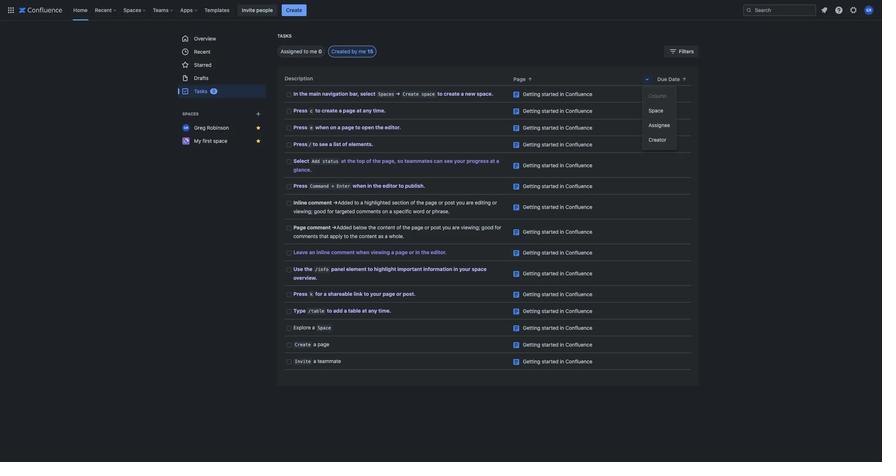 Task type: vqa. For each thing, say whether or not it's contained in the screenshot.


Task type: describe. For each thing, give the bounding box(es) containing it.
use
[[293, 266, 303, 272]]

post inside added below the content of the page or post you are viewing; good for comments that apply to the content as a whole.
[[431, 224, 441, 231]]

assigned
[[281, 48, 302, 54]]

viewing; inside added to a highlighted section of the page or post you are editing or viewing; good for targeted comments on a specific word or phrase.
[[293, 208, 313, 215]]

confluence for sixth the getting started in confluence link from the bottom
[[566, 270, 593, 277]]

0 horizontal spatial for
[[315, 291, 323, 297]]

type
[[293, 308, 306, 314]]

teammates
[[405, 158, 433, 164]]

confluence for second the getting started in confluence link from the top
[[566, 108, 593, 114]]

drafts link
[[178, 72, 266, 85]]

main
[[309, 91, 321, 97]]

c
[[310, 109, 313, 114]]

page title icon image for 15th the getting started in confluence link
[[514, 359, 519, 365]]

word
[[413, 208, 425, 215]]

invite for invite people
[[242, 7, 255, 13]]

whole.
[[389, 233, 404, 239]]

select
[[293, 158, 309, 164]]

at right progress
[[490, 158, 495, 164]]

created by me 15
[[332, 48, 373, 54]]

on inside added to a highlighted section of the page or post you are editing or viewing; good for targeted comments on a specific word or phrase.
[[382, 208, 388, 215]]

1 vertical spatial content
[[359, 233, 377, 239]]

13 started from the top
[[542, 325, 559, 331]]

publish.
[[405, 183, 425, 189]]

11 getting started in confluence link from the top
[[523, 291, 593, 298]]

getting for fourth the getting started in confluence link from the top of the page
[[523, 141, 540, 148]]

14 started from the top
[[542, 342, 559, 348]]

getting for second the getting started in confluence link from the top
[[523, 108, 540, 114]]

top
[[357, 158, 365, 164]]

getting started in confluence for second the getting started in confluence link from the top
[[523, 108, 593, 114]]

panel element to highlight important information in your space overview.
[[293, 266, 488, 281]]

post.
[[403, 291, 416, 297]]

viewing
[[371, 249, 390, 255]]

starred link
[[178, 58, 266, 72]]

/info
[[315, 267, 329, 272]]

a inside added below the content of the page or post you are viewing; good for comments that apply to the content as a whole.
[[385, 233, 388, 239]]

by
[[352, 48, 357, 54]]

confluence for 15th the getting started in confluence link from the bottom of the page
[[566, 91, 593, 97]]

page title icon image for second the getting started in confluence link from the top
[[514, 109, 519, 114]]

use the /info
[[293, 266, 329, 272]]

page inside added to a highlighted section of the page or post you are editing or viewing; good for targeted comments on a specific word or phrase.
[[426, 200, 437, 206]]

page,
[[382, 158, 396, 164]]

highlight
[[374, 266, 396, 272]]

→ for content
[[332, 224, 337, 231]]

confluence for seventh the getting started in confluence link from the top of the page
[[566, 204, 593, 210]]

space inside in the main navigation bar, select spaces → create space to create a new space.
[[422, 92, 435, 97]]

getting started in confluence for fourth the getting started in confluence link from the bottom of the page
[[523, 308, 593, 314]]

glance.
[[293, 167, 312, 173]]

below
[[353, 224, 367, 231]]

filters
[[679, 48, 694, 54]]

1 started from the top
[[542, 91, 559, 97]]

so
[[397, 158, 403, 164]]

6 started from the top
[[542, 183, 559, 189]]

a left new
[[461, 91, 464, 97]]

description
[[285, 75, 313, 82]]

are inside added to a highlighted section of the page or post you are editing or viewing; good for targeted comments on a specific word or phrase.
[[466, 200, 474, 206]]

recent link
[[178, 45, 266, 58]]

ascending sorting icon page image
[[527, 76, 533, 82]]

getting for seventh the getting started in confluence link from the top of the page
[[523, 204, 540, 210]]

the up whole.
[[403, 224, 410, 231]]

the up information
[[421, 249, 429, 255]]

page for page
[[514, 76, 526, 82]]

1 vertical spatial editor.
[[431, 249, 447, 255]]

press c to create a page at any time.
[[293, 107, 386, 114]]

in for 9th the getting started in confluence link from the top of the page
[[560, 250, 564, 256]]

to right c
[[315, 107, 320, 114]]

in for 14th the getting started in confluence link from the top of the page
[[560, 342, 564, 348]]

apps button
[[178, 4, 200, 16]]

command
[[310, 184, 329, 189]]

14 getting started in confluence link from the top
[[523, 342, 593, 348]]

getting started in confluence for 8th the getting started in confluence link from the bottom
[[523, 229, 593, 235]]

a left specific
[[390, 208, 392, 215]]

1 vertical spatial space
[[213, 138, 227, 144]]

a right k
[[324, 291, 327, 297]]

page title icon image for 8th the getting started in confluence link from the bottom
[[514, 230, 519, 235]]

10 started from the top
[[542, 270, 559, 277]]

comments inside added to a highlighted section of the page or post you are editing or viewing; good for targeted comments on a specific word or phrase.
[[356, 208, 381, 215]]

page comment →
[[293, 224, 337, 231]]

specific
[[394, 208, 412, 215]]

page for page comment →
[[293, 224, 306, 231]]

a left the teammate
[[314, 358, 316, 364]]

1 vertical spatial recent
[[194, 49, 211, 55]]

people
[[256, 7, 273, 13]]

to right the link
[[364, 291, 369, 297]]

13 getting started in confluence link from the top
[[523, 325, 593, 331]]

starred
[[194, 62, 212, 68]]

element
[[346, 266, 367, 272]]

created
[[332, 48, 350, 54]]

getting started in confluence for 14th the getting started in confluence link from the top of the page
[[523, 342, 593, 348]]

a right explore
[[312, 325, 315, 331]]

a down press c to create a page at any time.
[[338, 124, 341, 130]]

leave
[[293, 249, 308, 255]]

page title icon image for seventh the getting started in confluence link from the top of the page
[[514, 205, 519, 211]]

in for 13th the getting started in confluence link from the bottom
[[560, 125, 564, 131]]

a left list
[[329, 141, 332, 147]]

page up invite a teammate
[[318, 341, 329, 348]]

+
[[331, 184, 334, 189]]

add
[[312, 159, 320, 164]]

to right editor
[[399, 183, 404, 189]]

in for sixth the getting started in confluence link from the bottom
[[560, 270, 564, 277]]

in the main navigation bar, select spaces → create space to create a new space.
[[293, 91, 493, 97]]

select add status
[[293, 158, 339, 164]]

in for 8th the getting started in confluence link from the bottom
[[560, 229, 564, 235]]

the left 'top'
[[347, 158, 356, 164]]

getting started in confluence for 10th the getting started in confluence link from the bottom
[[523, 183, 593, 189]]

at down bar,
[[357, 107, 362, 114]]

section
[[392, 200, 409, 206]]

explore
[[293, 325, 311, 331]]

page down press c to create a page at any time.
[[342, 124, 354, 130]]

0 vertical spatial content
[[377, 224, 395, 231]]

the down below
[[350, 233, 358, 239]]

an
[[309, 249, 315, 255]]

when for enter
[[353, 183, 366, 189]]

a down explore a space on the left bottom of page
[[314, 341, 316, 348]]

15
[[367, 48, 373, 54]]

confluence for 14th the getting started in confluence link from the top of the page
[[566, 342, 593, 348]]

page title icon image for sixth the getting started in confluence link from the bottom
[[514, 271, 519, 277]]

or right editing
[[492, 200, 497, 206]]

apps
[[180, 7, 193, 13]]

at right status
[[341, 158, 346, 164]]

6 getting started in confluence link from the top
[[523, 183, 593, 189]]

as
[[378, 233, 384, 239]]

at right table
[[362, 308, 367, 314]]

for inside added below the content of the page or post you are viewing; good for comments that apply to the content as a whole.
[[495, 224, 501, 231]]

getting started in confluence for 15th the getting started in confluence link from the bottom of the page
[[523, 91, 593, 97]]

recent button
[[93, 4, 119, 16]]

added for page comment →
[[337, 224, 352, 231]]

editing
[[475, 200, 491, 206]]

greg robinson
[[194, 125, 229, 131]]

me for to
[[310, 48, 317, 54]]

space button
[[643, 103, 676, 118]]

targeted
[[335, 208, 355, 215]]

3 started from the top
[[542, 125, 559, 131]]

press / to see a list of elements.
[[293, 141, 373, 147]]

confluence for 13th the getting started in confluence link from the bottom
[[566, 125, 593, 131]]

added below the content of the page or post you are viewing; good for comments that apply to the content as a whole.
[[293, 224, 503, 239]]

e
[[310, 125, 313, 130]]

you inside added to a highlighted section of the page or post you are editing or viewing; good for targeted comments on a specific word or phrase.
[[456, 200, 465, 206]]

group containing overview
[[178, 32, 266, 98]]

progress
[[467, 158, 489, 164]]

the right the in
[[299, 91, 308, 97]]

ascending sorting icon date image
[[682, 76, 687, 82]]

4 getting started in confluence link from the top
[[523, 141, 593, 148]]

to inside added below the content of the page or post you are viewing; good for comments that apply to the content as a whole.
[[344, 233, 349, 239]]

invite people
[[242, 7, 273, 13]]

your for press k for a shareable link to your page or post.
[[370, 291, 382, 297]]

page title icon image for 13th the getting started in confluence link
[[514, 326, 519, 332]]

templates
[[205, 7, 229, 13]]

press k for a shareable link to your page or post.
[[293, 291, 416, 297]]

in
[[293, 91, 298, 97]]

or up important
[[409, 249, 414, 255]]

getting started in confluence for 13th the getting started in confluence link from the bottom
[[523, 125, 593, 131]]

in for fourth the getting started in confluence link from the bottom of the page
[[560, 308, 564, 314]]

inline comment →
[[293, 200, 338, 206]]

notification icon image
[[820, 6, 829, 14]]

good inside added below the content of the page or post you are viewing; good for comments that apply to the content as a whole.
[[482, 224, 494, 231]]

0 horizontal spatial on
[[330, 124, 336, 130]]

page title icon image for fourth the getting started in confluence link from the bottom of the page
[[514, 309, 519, 315]]

confluence for fourth the getting started in confluence link from the top of the page
[[566, 141, 593, 148]]

confluence for 9th the getting started in confluence link from the top of the page
[[566, 250, 593, 256]]

→ for highlighted
[[333, 200, 338, 206]]

create inside in the main navigation bar, select spaces → create space to create a new space.
[[403, 92, 419, 97]]

getting for 11th the getting started in confluence link from the bottom
[[523, 162, 540, 168]]

home link
[[71, 4, 90, 16]]

column
[[649, 93, 667, 99]]

when for comment
[[356, 249, 370, 255]]

comments inside added below the content of the page or post you are viewing; good for comments that apply to the content as a whole.
[[293, 233, 318, 239]]

3 getting started in confluence link from the top
[[523, 125, 593, 131]]

recent inside dropdown button
[[95, 7, 112, 13]]

or inside added below the content of the page or post you are viewing; good for comments that apply to the content as a whole.
[[425, 224, 429, 231]]

navigation
[[322, 91, 348, 97]]

the left editor
[[373, 183, 381, 189]]

unstar this space image for greg robinson
[[255, 125, 261, 131]]

highlighted
[[365, 200, 391, 206]]

space.
[[477, 91, 493, 97]]

in for 10th the getting started in confluence link from the bottom
[[560, 183, 564, 189]]

or right word
[[426, 208, 431, 215]]

that
[[319, 233, 329, 239]]

comment for that
[[307, 224, 331, 231]]

page title icon image for 11th the getting started in confluence link from the bottom
[[514, 163, 519, 169]]

or left post.
[[396, 291, 402, 297]]

in for fourth the getting started in confluence link from the top of the page
[[560, 141, 564, 148]]

to inside added to a highlighted section of the page or post you are editing or viewing; good for targeted comments on a specific word or phrase.
[[354, 200, 359, 206]]

overview
[[194, 35, 216, 42]]

page title icon image for 14th the getting started in confluence link from the top of the page
[[514, 342, 519, 348]]

a down navigation
[[339, 107, 342, 114]]

press e when on a page to open the editor.
[[293, 124, 401, 130]]



Task type: locate. For each thing, give the bounding box(es) containing it.
a left highlighted
[[361, 200, 363, 206]]

getting for 9th the getting started in confluence link from the top of the page
[[523, 250, 540, 256]]

4 getting from the top
[[523, 141, 540, 148]]

11 page title icon image from the top
[[514, 292, 519, 298]]

1 getting started in confluence from the top
[[523, 91, 593, 97]]

1 horizontal spatial space
[[649, 107, 663, 114]]

2 horizontal spatial space
[[472, 266, 487, 272]]

10 getting started in confluence from the top
[[523, 270, 593, 277]]

page left ascending sorting icon page
[[514, 76, 526, 82]]

getting for 5th the getting started in confluence link from the bottom
[[523, 291, 540, 298]]

on up the press / to see a list of elements.
[[330, 124, 336, 130]]

page title icon image for fourth the getting started in confluence link from the top of the page
[[514, 142, 519, 148]]

see right can
[[444, 158, 453, 164]]

see right /
[[319, 141, 328, 147]]

a right as
[[385, 233, 388, 239]]

getting for 15th the getting started in confluence link from the bottom of the page
[[523, 91, 540, 97]]

your inside the panel element to highlight important information in your space overview.
[[459, 266, 471, 272]]

my first space
[[194, 138, 227, 144]]

global element
[[4, 0, 742, 20]]

0 vertical spatial on
[[330, 124, 336, 130]]

are inside added below the content of the page or post you are viewing; good for comments that apply to the content as a whole.
[[452, 224, 460, 231]]

your left progress
[[454, 158, 465, 164]]

0 vertical spatial when
[[315, 124, 329, 130]]

any for page
[[363, 107, 372, 114]]

comment down command at the left top
[[308, 200, 332, 206]]

post up phrase.
[[445, 200, 455, 206]]

in for 15th the getting started in confluence link from the bottom of the page
[[560, 91, 564, 97]]

3 press from the top
[[293, 141, 308, 147]]

spaces right select
[[378, 92, 394, 97]]

0 vertical spatial time.
[[373, 107, 386, 114]]

a right 'add'
[[344, 308, 347, 314]]

1 horizontal spatial editor.
[[431, 249, 447, 255]]

confluence for 15th the getting started in confluence link
[[566, 359, 593, 365]]

the right open
[[375, 124, 384, 130]]

of inside at the top of the page, so teammates can see your progress at a glance.
[[366, 158, 371, 164]]

invite for invite a teammate
[[295, 359, 311, 364]]

me right assigned
[[310, 48, 317, 54]]

7 confluence from the top
[[566, 204, 593, 210]]

filters button
[[665, 46, 698, 57]]

you left editing
[[456, 200, 465, 206]]

time. right table
[[379, 308, 391, 314]]

editor. right open
[[385, 124, 401, 130]]

4 started from the top
[[542, 141, 559, 148]]

on
[[330, 124, 336, 130], [382, 208, 388, 215]]

0 horizontal spatial page
[[293, 224, 306, 231]]

banner
[[0, 0, 882, 20]]

1 vertical spatial comment
[[307, 224, 331, 231]]

table
[[348, 308, 361, 314]]

12 confluence from the top
[[566, 308, 593, 314]]

1 getting started in confluence link from the top
[[523, 91, 593, 97]]

0 vertical spatial create
[[444, 91, 460, 97]]

greg robinson link
[[178, 121, 266, 135]]

page left post.
[[383, 291, 395, 297]]

0 vertical spatial page
[[514, 76, 526, 82]]

page title icon image for 10th the getting started in confluence link from the bottom
[[514, 184, 519, 190]]

create down navigation
[[322, 107, 338, 114]]

k
[[310, 292, 313, 297]]

the inside added to a highlighted section of the page or post you are editing or viewing; good for targeted comments on a specific word or phrase.
[[417, 200, 424, 206]]

0 down drafts link
[[213, 88, 215, 94]]

comment down apply
[[331, 249, 355, 255]]

page
[[514, 76, 526, 82], [293, 224, 306, 231]]

invite
[[242, 7, 255, 13], [295, 359, 311, 364]]

of inside added to a highlighted section of the page or post you are editing or viewing; good for targeted comments on a specific word or phrase.
[[411, 200, 415, 206]]

0 horizontal spatial viewing;
[[293, 208, 313, 215]]

getting for 8th the getting started in confluence link from the bottom
[[523, 229, 540, 235]]

column button
[[643, 89, 676, 103]]

9 started from the top
[[542, 250, 559, 256]]

recent
[[95, 7, 112, 13], [194, 49, 211, 55]]

create
[[286, 7, 302, 13], [403, 92, 419, 97], [295, 342, 311, 348]]

0 horizontal spatial see
[[319, 141, 328, 147]]

on down highlighted
[[382, 208, 388, 215]]

15 confluence from the top
[[566, 359, 593, 365]]

added to a highlighted section of the page or post you are editing or viewing; good for targeted comments on a specific word or phrase.
[[293, 200, 498, 215]]

teams button
[[151, 4, 176, 16]]

to left 'add'
[[327, 308, 332, 314]]

0 horizontal spatial content
[[359, 233, 377, 239]]

0 vertical spatial recent
[[95, 7, 112, 13]]

space down column
[[649, 107, 663, 114]]

you down phrase.
[[443, 224, 451, 231]]

in for seventh the getting started in confluence link from the top of the page
[[560, 204, 564, 210]]

invite down create a page in the left bottom of the page
[[295, 359, 311, 364]]

space
[[649, 107, 663, 114], [318, 326, 331, 331]]

2 unstar this space image from the top
[[255, 138, 261, 144]]

phrase.
[[432, 208, 450, 215]]

create for create
[[286, 7, 302, 13]]

1 vertical spatial space
[[318, 326, 331, 331]]

added up apply
[[337, 224, 352, 231]]

2 started from the top
[[542, 108, 559, 114]]

space down /table
[[318, 326, 331, 331]]

inline
[[317, 249, 330, 255]]

viewing; down editing
[[461, 224, 480, 231]]

invite inside button
[[242, 7, 255, 13]]

the right below
[[369, 224, 376, 231]]

creator button
[[643, 133, 676, 147]]

recent right home
[[95, 7, 112, 13]]

0 horizontal spatial tasks
[[194, 88, 207, 94]]

press for to see a list of elements.
[[293, 141, 308, 147]]

1 horizontal spatial viewing;
[[461, 224, 480, 231]]

leave an inline comment when viewing a page or in the editor.
[[293, 249, 447, 255]]

→ up targeted
[[333, 200, 338, 206]]

1 horizontal spatial tasks
[[277, 33, 292, 39]]

good down inline comment →
[[314, 208, 326, 215]]

to right apply
[[344, 233, 349, 239]]

confluence for 8th the getting started in confluence link from the bottom
[[566, 229, 593, 235]]

press left k
[[293, 291, 308, 297]]

page inside added below the content of the page or post you are viewing; good for comments that apply to the content as a whole.
[[412, 224, 423, 231]]

add
[[333, 308, 343, 314]]

4 page title icon image from the top
[[514, 142, 519, 148]]

/table
[[308, 309, 324, 314]]

2 getting started in confluence from the top
[[523, 108, 593, 114]]

1 vertical spatial create
[[403, 92, 419, 97]]

to inside tab list
[[304, 48, 309, 54]]

comments down highlighted
[[356, 208, 381, 215]]

0 vertical spatial see
[[319, 141, 328, 147]]

1 horizontal spatial group
[[643, 87, 676, 149]]

tasks up assigned
[[277, 33, 292, 39]]

or
[[439, 200, 443, 206], [492, 200, 497, 206], [426, 208, 431, 215], [425, 224, 429, 231], [409, 249, 414, 255], [396, 291, 402, 297]]

5 getting from the top
[[523, 162, 540, 168]]

5 confluence from the top
[[566, 162, 593, 168]]

added inside added below the content of the page or post you are viewing; good for comments that apply to the content as a whole.
[[337, 224, 352, 231]]

13 page title icon image from the top
[[514, 326, 519, 332]]

getting started in confluence for 5th the getting started in confluence link from the bottom
[[523, 291, 593, 298]]

group
[[178, 32, 266, 98], [643, 87, 676, 149]]

page down inline
[[293, 224, 306, 231]]

a right progress
[[496, 158, 499, 164]]

2 getting from the top
[[523, 108, 540, 114]]

getting for 13th the getting started in confluence link
[[523, 325, 540, 331]]

time. for to create a page at any time.
[[373, 107, 386, 114]]

12 getting started in confluence link from the top
[[523, 308, 593, 314]]

spaces inside "popup button"
[[123, 7, 141, 13]]

5 started from the top
[[542, 162, 559, 168]]

15 getting from the top
[[523, 359, 540, 365]]

tab list containing assigned to me
[[269, 46, 377, 57]]

5 press from the top
[[293, 291, 308, 297]]

list
[[333, 141, 341, 147]]

0 horizontal spatial invite
[[242, 7, 255, 13]]

drafts
[[194, 75, 209, 81]]

assignee
[[649, 122, 670, 128]]

your
[[454, 158, 465, 164], [459, 266, 471, 272], [370, 291, 382, 297]]

comment for good
[[308, 200, 332, 206]]

space
[[422, 92, 435, 97], [213, 138, 227, 144], [472, 266, 487, 272]]

3 getting started in confluence from the top
[[523, 125, 593, 131]]

page title icon image for 5th the getting started in confluence link from the bottom
[[514, 292, 519, 298]]

11 getting from the top
[[523, 291, 540, 298]]

invite left "people"
[[242, 7, 255, 13]]

confluence image
[[19, 6, 62, 14], [19, 6, 62, 14]]

me for by
[[359, 48, 366, 54]]

when right the enter at the left of the page
[[353, 183, 366, 189]]

2 vertical spatial comment
[[331, 249, 355, 255]]

getting started in confluence for 15th the getting started in confluence link
[[523, 359, 593, 365]]

added for inline comment →
[[338, 200, 353, 206]]

press left e
[[293, 124, 308, 130]]

space inside button
[[649, 107, 663, 114]]

in for second the getting started in confluence link from the top
[[560, 108, 564, 114]]

1 me from the left
[[310, 48, 317, 54]]

spaces inside in the main navigation bar, select spaces → create space to create a new space.
[[378, 92, 394, 97]]

to right assigned
[[304, 48, 309, 54]]

create for create a page
[[295, 342, 311, 348]]

0 vertical spatial you
[[456, 200, 465, 206]]

1 getting from the top
[[523, 91, 540, 97]]

0 horizontal spatial space
[[318, 326, 331, 331]]

6 getting from the top
[[523, 183, 540, 189]]

creator
[[649, 137, 666, 143]]

0 vertical spatial are
[[466, 200, 474, 206]]

in for 13th the getting started in confluence link
[[560, 325, 564, 331]]

0 vertical spatial unstar this space image
[[255, 125, 261, 131]]

a
[[461, 91, 464, 97], [339, 107, 342, 114], [338, 124, 341, 130], [329, 141, 332, 147], [496, 158, 499, 164], [361, 200, 363, 206], [390, 208, 392, 215], [385, 233, 388, 239], [391, 249, 394, 255], [324, 291, 327, 297], [344, 308, 347, 314], [312, 325, 315, 331], [314, 341, 316, 348], [314, 358, 316, 364]]

bar,
[[350, 91, 359, 97]]

7 getting started in confluence from the top
[[523, 204, 593, 210]]

1 horizontal spatial 0
[[319, 48, 322, 54]]

12 getting started in confluence from the top
[[523, 308, 593, 314]]

1 vertical spatial comments
[[293, 233, 318, 239]]

viewing; inside added below the content of the page or post you are viewing; good for comments that apply to the content as a whole.
[[461, 224, 480, 231]]

getting started in confluence for seventh the getting started in confluence link from the top of the page
[[523, 204, 593, 210]]

Search field
[[743, 4, 817, 16]]

8 getting started in confluence from the top
[[523, 229, 593, 235]]

in
[[560, 91, 564, 97], [560, 108, 564, 114], [560, 125, 564, 131], [560, 141, 564, 148], [560, 162, 564, 168], [368, 183, 372, 189], [560, 183, 564, 189], [560, 204, 564, 210], [560, 229, 564, 235], [416, 249, 420, 255], [560, 250, 564, 256], [454, 266, 458, 272], [560, 270, 564, 277], [560, 291, 564, 298], [560, 308, 564, 314], [560, 325, 564, 331], [560, 342, 564, 348], [560, 359, 564, 365]]

10 confluence from the top
[[566, 270, 593, 277]]

due
[[658, 76, 667, 82]]

getting for sixth the getting started in confluence link from the bottom
[[523, 270, 540, 277]]

0 vertical spatial spaces
[[123, 7, 141, 13]]

to left new
[[438, 91, 443, 97]]

5 getting started in confluence from the top
[[523, 162, 593, 168]]

editor
[[383, 183, 398, 189]]

content down below
[[359, 233, 377, 239]]

1 vertical spatial create
[[322, 107, 338, 114]]

0 horizontal spatial group
[[178, 32, 266, 98]]

2 vertical spatial create
[[295, 342, 311, 348]]

to up targeted
[[354, 200, 359, 206]]

invite people button
[[238, 4, 277, 16]]

1 unstar this space image from the top
[[255, 125, 261, 131]]

0 vertical spatial viewing;
[[293, 208, 313, 215]]

2 vertical spatial your
[[370, 291, 382, 297]]

page title icon image for 13th the getting started in confluence link from the bottom
[[514, 125, 519, 131]]

2 page title icon image from the top
[[514, 109, 519, 114]]

6 confluence from the top
[[566, 183, 593, 189]]

page up press e when on a page to open the editor. at top
[[343, 107, 355, 114]]

overview.
[[293, 275, 317, 281]]

1 confluence from the top
[[566, 91, 593, 97]]

7 started from the top
[[542, 204, 559, 210]]

1 horizontal spatial see
[[444, 158, 453, 164]]

assigned to me 0
[[281, 48, 322, 54]]

/
[[309, 142, 312, 147]]

appswitcher icon image
[[7, 6, 15, 14]]

group containing column
[[643, 87, 676, 149]]

2 vertical spatial space
[[472, 266, 487, 272]]

important
[[397, 266, 422, 272]]

2 vertical spatial spaces
[[182, 111, 199, 116]]

4 getting started in confluence from the top
[[523, 141, 593, 148]]

create left new
[[444, 91, 460, 97]]

15 page title icon image from the top
[[514, 359, 519, 365]]

press for for a shareable link to your page or post.
[[293, 291, 308, 297]]

can
[[434, 158, 443, 164]]

0 vertical spatial 0
[[319, 48, 322, 54]]

in for 5th the getting started in confluence link from the bottom
[[560, 291, 564, 298]]

1 vertical spatial →
[[333, 200, 338, 206]]

0 vertical spatial any
[[363, 107, 372, 114]]

1 vertical spatial tasks
[[194, 88, 207, 94]]

9 confluence from the top
[[566, 250, 593, 256]]

0 vertical spatial space
[[649, 107, 663, 114]]

8 page title icon image from the top
[[514, 230, 519, 235]]

when right e
[[315, 124, 329, 130]]

3 page title icon image from the top
[[514, 125, 519, 131]]

1 horizontal spatial content
[[377, 224, 395, 231]]

13 getting started in confluence from the top
[[523, 325, 593, 331]]

space inside the panel element to highlight important information in your space overview.
[[472, 266, 487, 272]]

invite inside invite a teammate
[[295, 359, 311, 364]]

9 page title icon image from the top
[[514, 250, 519, 256]]

of right list
[[342, 141, 347, 147]]

in inside the panel element to highlight important information in your space overview.
[[454, 266, 458, 272]]

at the top of the page, so teammates can see your progress at a glance.
[[293, 158, 501, 173]]

2 confluence from the top
[[566, 108, 593, 114]]

8 getting started in confluence link from the top
[[523, 229, 593, 235]]

13 getting from the top
[[523, 325, 540, 331]]

1 horizontal spatial recent
[[194, 49, 211, 55]]

when left viewing
[[356, 249, 370, 255]]

of inside added below the content of the page or post you are viewing; good for comments that apply to the content as a whole.
[[397, 224, 401, 231]]

getting for 15th the getting started in confluence link
[[523, 359, 540, 365]]

1 horizontal spatial post
[[445, 200, 455, 206]]

7 page title icon image from the top
[[514, 205, 519, 211]]

or up phrase.
[[439, 200, 443, 206]]

confluence for fourth the getting started in confluence link from the bottom of the page
[[566, 308, 593, 314]]

press left c
[[293, 107, 308, 114]]

0 horizontal spatial are
[[452, 224, 460, 231]]

press for when in the editor to publish.
[[293, 183, 308, 189]]

1 vertical spatial for
[[495, 224, 501, 231]]

0 vertical spatial →
[[396, 91, 400, 97]]

any right table
[[368, 308, 377, 314]]

page down word
[[412, 224, 423, 231]]

0 vertical spatial invite
[[242, 7, 255, 13]]

getting started in confluence
[[523, 91, 593, 97], [523, 108, 593, 114], [523, 125, 593, 131], [523, 141, 593, 148], [523, 162, 593, 168], [523, 183, 593, 189], [523, 204, 593, 210], [523, 229, 593, 235], [523, 250, 593, 256], [523, 270, 593, 277], [523, 291, 593, 298], [523, 308, 593, 314], [523, 325, 593, 331], [523, 342, 593, 348], [523, 359, 593, 365]]

1 horizontal spatial spaces
[[182, 111, 199, 116]]

1 vertical spatial when
[[353, 183, 366, 189]]

confluence for 5th the getting started in confluence link from the bottom
[[566, 291, 593, 298]]

0 vertical spatial your
[[454, 158, 465, 164]]

comment up that on the left bottom
[[307, 224, 331, 231]]

0 vertical spatial comments
[[356, 208, 381, 215]]

getting for fourth the getting started in confluence link from the bottom of the page
[[523, 308, 540, 314]]

1 vertical spatial page
[[293, 224, 306, 231]]

2 horizontal spatial spaces
[[378, 92, 394, 97]]

0 horizontal spatial recent
[[95, 7, 112, 13]]

getting started in confluence for 9th the getting started in confluence link from the top of the page
[[523, 250, 593, 256]]

to left open
[[355, 124, 361, 130]]

page title icon image for 15th the getting started in confluence link from the bottom of the page
[[514, 92, 519, 98]]

0 vertical spatial editor.
[[385, 124, 401, 130]]

1 vertical spatial added
[[337, 224, 352, 231]]

press left /
[[293, 141, 308, 147]]

1 vertical spatial you
[[443, 224, 451, 231]]

added inside added to a highlighted section of the page or post you are editing or viewing; good for targeted comments on a specific word or phrase.
[[338, 200, 353, 206]]

2 vertical spatial when
[[356, 249, 370, 255]]

8 getting from the top
[[523, 229, 540, 235]]

1 press from the top
[[293, 107, 308, 114]]

a right viewing
[[391, 249, 394, 255]]

unstar this space image
[[255, 125, 261, 131], [255, 138, 261, 144]]

create a space image
[[254, 110, 263, 118]]

2 getting started in confluence link from the top
[[523, 108, 593, 114]]

invite a teammate
[[295, 358, 341, 364]]

4 confluence from the top
[[566, 141, 593, 148]]

create a page
[[295, 341, 329, 348]]

of up word
[[411, 200, 415, 206]]

7 getting started in confluence link from the top
[[523, 204, 593, 210]]

1 horizontal spatial you
[[456, 200, 465, 206]]

1 horizontal spatial page
[[514, 76, 526, 82]]

press for to create a page at any time.
[[293, 107, 308, 114]]

tasks down drafts in the left of the page
[[194, 88, 207, 94]]

my
[[194, 138, 201, 144]]

assignee button
[[643, 118, 676, 133]]

12 getting from the top
[[523, 308, 540, 314]]

15 getting started in confluence link from the top
[[523, 359, 593, 365]]

to inside the panel element to highlight important information in your space overview.
[[368, 266, 373, 272]]

1 vertical spatial viewing;
[[461, 224, 480, 231]]

good down editing
[[482, 224, 494, 231]]

in for 11th the getting started in confluence link from the bottom
[[560, 162, 564, 168]]

viewing; down inline
[[293, 208, 313, 215]]

see inside at the top of the page, so teammates can see your progress at a glance.
[[444, 158, 453, 164]]

your for panel element to highlight important information in your space overview.
[[459, 266, 471, 272]]

1 horizontal spatial space
[[422, 92, 435, 97]]

greg
[[194, 125, 206, 131]]

0 left the created
[[319, 48, 322, 54]]

1 vertical spatial time.
[[379, 308, 391, 314]]

information
[[423, 266, 452, 272]]

the up word
[[417, 200, 424, 206]]

page down whole.
[[395, 249, 408, 255]]

confluence for 11th the getting started in confluence link from the bottom
[[566, 162, 593, 168]]

panel
[[331, 266, 345, 272]]

1 horizontal spatial create
[[444, 91, 460, 97]]

viewing;
[[293, 208, 313, 215], [461, 224, 480, 231]]

9 getting started in confluence link from the top
[[523, 250, 593, 256]]

1 vertical spatial 0
[[213, 88, 215, 94]]

unstar this space image inside greg robinson link
[[255, 125, 261, 131]]

any for table
[[368, 308, 377, 314]]

a inside at the top of the page, so teammates can see your progress at a glance.
[[496, 158, 499, 164]]

to right /
[[313, 141, 318, 147]]

tasks inside group
[[194, 88, 207, 94]]

3 confluence from the top
[[566, 125, 593, 131]]

getting started in confluence for fourth the getting started in confluence link from the top of the page
[[523, 141, 593, 148]]

10 getting started in confluence link from the top
[[523, 270, 593, 277]]

0 horizontal spatial spaces
[[123, 7, 141, 13]]

getting started in confluence for 13th the getting started in confluence link
[[523, 325, 593, 331]]

12 started from the top
[[542, 308, 559, 314]]

1 vertical spatial spaces
[[378, 92, 394, 97]]

0 vertical spatial space
[[422, 92, 435, 97]]

12 page title icon image from the top
[[514, 309, 519, 315]]

5 page title icon image from the top
[[514, 163, 519, 169]]

15 getting started in confluence from the top
[[523, 359, 593, 365]]

comment
[[308, 200, 332, 206], [307, 224, 331, 231], [331, 249, 355, 255]]

press down glance.
[[293, 183, 308, 189]]

0 horizontal spatial good
[[314, 208, 326, 215]]

1 vertical spatial on
[[382, 208, 388, 215]]

8 confluence from the top
[[566, 229, 593, 235]]

getting for 14th the getting started in confluence link from the top of the page
[[523, 342, 540, 348]]

13 confluence from the top
[[566, 325, 593, 331]]

the left page,
[[373, 158, 381, 164]]

1 vertical spatial any
[[368, 308, 377, 314]]

spaces right recent dropdown button
[[123, 7, 141, 13]]

getting for 13th the getting started in confluence link from the bottom
[[523, 125, 540, 131]]

4 press from the top
[[293, 183, 308, 189]]

1 horizontal spatial on
[[382, 208, 388, 215]]

1 vertical spatial unstar this space image
[[255, 138, 261, 144]]

getting
[[523, 91, 540, 97], [523, 108, 540, 114], [523, 125, 540, 131], [523, 141, 540, 148], [523, 162, 540, 168], [523, 183, 540, 189], [523, 204, 540, 210], [523, 229, 540, 235], [523, 250, 540, 256], [523, 270, 540, 277], [523, 291, 540, 298], [523, 308, 540, 314], [523, 325, 540, 331], [523, 342, 540, 348], [523, 359, 540, 365]]

recent up starred
[[194, 49, 211, 55]]

press
[[293, 107, 308, 114], [293, 124, 308, 130], [293, 141, 308, 147], [293, 183, 308, 189], [293, 291, 308, 297]]

create
[[444, 91, 460, 97], [322, 107, 338, 114]]

open
[[362, 124, 374, 130]]

getting for 10th the getting started in confluence link from the bottom
[[523, 183, 540, 189]]

unstar this space image for my first space
[[255, 138, 261, 144]]

confluence for 13th the getting started in confluence link
[[566, 325, 593, 331]]

content up as
[[377, 224, 395, 231]]

of right 'top'
[[366, 158, 371, 164]]

getting started in confluence for sixth the getting started in confluence link from the bottom
[[523, 270, 593, 277]]

press for when on a page to open the editor.
[[293, 124, 308, 130]]

2 horizontal spatial for
[[495, 224, 501, 231]]

9 getting started in confluence from the top
[[523, 250, 593, 256]]

7 getting from the top
[[523, 204, 540, 210]]

unstar this space image inside my first space link
[[255, 138, 261, 144]]

1 horizontal spatial invite
[[295, 359, 311, 364]]

page title icon image
[[514, 92, 519, 98], [514, 109, 519, 114], [514, 125, 519, 131], [514, 142, 519, 148], [514, 163, 519, 169], [514, 184, 519, 190], [514, 205, 519, 211], [514, 230, 519, 235], [514, 250, 519, 256], [514, 271, 519, 277], [514, 292, 519, 298], [514, 309, 519, 315], [514, 326, 519, 332], [514, 342, 519, 348], [514, 359, 519, 365]]

9 getting from the top
[[523, 250, 540, 256]]

tab list
[[269, 46, 377, 57]]

0 horizontal spatial space
[[213, 138, 227, 144]]

at
[[357, 107, 362, 114], [341, 158, 346, 164], [490, 158, 495, 164], [362, 308, 367, 314]]

14 confluence from the top
[[566, 342, 593, 348]]

14 getting from the top
[[523, 342, 540, 348]]

1 vertical spatial post
[[431, 224, 441, 231]]

1 horizontal spatial comments
[[356, 208, 381, 215]]

shareable
[[328, 291, 353, 297]]

1 horizontal spatial for
[[327, 208, 334, 215]]

0 horizontal spatial comments
[[293, 233, 318, 239]]

editor. up information
[[431, 249, 447, 255]]

inline
[[293, 200, 307, 206]]

settings icon image
[[849, 6, 858, 14]]

11 confluence from the top
[[566, 291, 593, 298]]

you
[[456, 200, 465, 206], [443, 224, 451, 231]]

14 page title icon image from the top
[[514, 342, 519, 348]]

banner containing home
[[0, 0, 882, 20]]

search image
[[746, 7, 752, 13]]

space inside explore a space
[[318, 326, 331, 331]]

help icon image
[[835, 6, 844, 14]]

page up phrase.
[[426, 200, 437, 206]]

10 page title icon image from the top
[[514, 271, 519, 277]]

when
[[315, 124, 329, 130], [353, 183, 366, 189], [356, 249, 370, 255]]

1 vertical spatial your
[[459, 266, 471, 272]]

apply
[[330, 233, 343, 239]]

0 horizontal spatial editor.
[[385, 124, 401, 130]]

time. for to add a table at any time.
[[379, 308, 391, 314]]

15 started from the top
[[542, 359, 559, 365]]

due date
[[658, 76, 680, 82]]

10 getting from the top
[[523, 270, 540, 277]]

you inside added below the content of the page or post you are viewing; good for comments that apply to the content as a whole.
[[443, 224, 451, 231]]

new
[[465, 91, 476, 97]]

8 started from the top
[[542, 229, 559, 235]]

14 getting started in confluence from the top
[[523, 342, 593, 348]]

time. down select
[[373, 107, 386, 114]]

1 horizontal spatial good
[[482, 224, 494, 231]]

1 page title icon image from the top
[[514, 92, 519, 98]]

0 vertical spatial comment
[[308, 200, 332, 206]]

0
[[319, 48, 322, 54], [213, 88, 215, 94]]

the up overview.
[[304, 266, 313, 272]]

create inside "link"
[[286, 7, 302, 13]]

of up whole.
[[397, 224, 401, 231]]

0 vertical spatial post
[[445, 200, 455, 206]]

6 getting started in confluence from the top
[[523, 183, 593, 189]]

2 press from the top
[[293, 124, 308, 130]]

0 horizontal spatial me
[[310, 48, 317, 54]]

6 page title icon image from the top
[[514, 184, 519, 190]]

create link
[[282, 4, 307, 16]]

2 vertical spatial for
[[315, 291, 323, 297]]

see
[[319, 141, 328, 147], [444, 158, 453, 164]]

for inside added to a highlighted section of the page or post you are editing or viewing; good for targeted comments on a specific word or phrase.
[[327, 208, 334, 215]]

0 vertical spatial tasks
[[277, 33, 292, 39]]

added
[[338, 200, 353, 206], [337, 224, 352, 231]]

11 started from the top
[[542, 291, 559, 298]]

1 horizontal spatial are
[[466, 200, 474, 206]]

spaces button
[[121, 4, 149, 16]]

0 vertical spatial for
[[327, 208, 334, 215]]

in for 15th the getting started in confluence link
[[560, 359, 564, 365]]

good inside added to a highlighted section of the page or post you are editing or viewing; good for targeted comments on a specific word or phrase.
[[314, 208, 326, 215]]

2 me from the left
[[359, 48, 366, 54]]

page title icon image for 9th the getting started in confluence link from the top of the page
[[514, 250, 519, 256]]

11 getting started in confluence from the top
[[523, 291, 593, 298]]

post inside added to a highlighted section of the page or post you are editing or viewing; good for targeted comments on a specific word or phrase.
[[445, 200, 455, 206]]

robinson
[[207, 125, 229, 131]]

create inside create a page
[[295, 342, 311, 348]]

your inside at the top of the page, so teammates can see your progress at a glance.
[[454, 158, 465, 164]]

your right information
[[459, 266, 471, 272]]

teammate
[[318, 358, 341, 364]]

→ right select
[[396, 91, 400, 97]]

spaces up greg
[[182, 111, 199, 116]]

home
[[73, 7, 88, 13]]

0 vertical spatial added
[[338, 200, 353, 206]]

confluence for 10th the getting started in confluence link from the bottom
[[566, 183, 593, 189]]

5 getting started in confluence link from the top
[[523, 162, 593, 168]]

0 horizontal spatial create
[[322, 107, 338, 114]]

3 getting from the top
[[523, 125, 540, 131]]

are
[[466, 200, 474, 206], [452, 224, 460, 231]]

overview link
[[178, 32, 266, 45]]

1 vertical spatial invite
[[295, 359, 311, 364]]

getting started in confluence for 11th the getting started in confluence link from the bottom
[[523, 162, 593, 168]]



